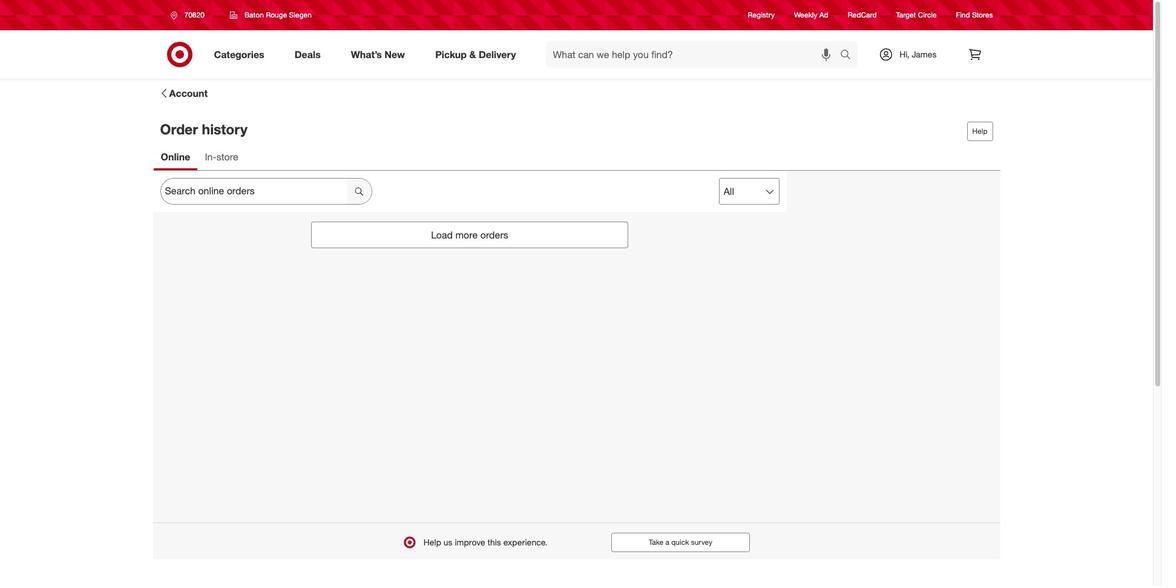Task type: describe. For each thing, give the bounding box(es) containing it.
take a quick survey button
[[612, 533, 750, 552]]

delivery
[[479, 48, 516, 60]]

in-store link
[[198, 145, 246, 170]]

account
[[169, 87, 208, 99]]

pickup
[[436, 48, 467, 60]]

survey
[[691, 538, 713, 547]]

online link
[[154, 145, 198, 170]]

us
[[444, 537, 453, 548]]

circle
[[919, 11, 937, 20]]

siegen
[[289, 10, 312, 19]]

registry
[[748, 11, 775, 20]]

70820 button
[[163, 4, 217, 26]]

james
[[912, 49, 937, 59]]

target circle link
[[897, 10, 937, 20]]

redcard link
[[848, 10, 877, 20]]

deals
[[295, 48, 321, 60]]

hi, james
[[900, 49, 937, 59]]

improve
[[455, 537, 485, 548]]

load more orders button
[[311, 222, 628, 249]]

pickup & delivery
[[436, 48, 516, 60]]

new
[[385, 48, 405, 60]]

help for help
[[973, 127, 988, 136]]

quick
[[672, 538, 689, 547]]

deals link
[[284, 41, 336, 68]]

a
[[666, 538, 670, 547]]

load more orders
[[431, 229, 509, 241]]

account link
[[158, 86, 208, 101]]

what's new link
[[341, 41, 420, 68]]

load
[[431, 229, 453, 241]]

baton
[[245, 10, 264, 19]]

in-
[[205, 151, 217, 163]]

weekly ad
[[795, 11, 829, 20]]

store
[[217, 151, 238, 163]]

take a quick survey
[[649, 538, 713, 547]]

this
[[488, 537, 501, 548]]

weekly ad link
[[795, 10, 829, 20]]

order history
[[160, 120, 248, 137]]

baton rouge siegen button
[[222, 4, 320, 26]]

ad
[[820, 11, 829, 20]]



Task type: locate. For each thing, give the bounding box(es) containing it.
1 vertical spatial help
[[424, 537, 441, 548]]

help button
[[967, 122, 994, 141]]

target circle
[[897, 11, 937, 20]]

search
[[835, 49, 864, 62]]

experience.
[[504, 537, 548, 548]]

70820
[[184, 10, 205, 19]]

find stores
[[957, 11, 994, 20]]

What can we help you find? suggestions appear below search field
[[546, 41, 844, 68]]

in-store
[[205, 151, 238, 163]]

pickup & delivery link
[[425, 41, 531, 68]]

weekly
[[795, 11, 818, 20]]

history
[[202, 120, 248, 137]]

search button
[[835, 41, 864, 70]]

&
[[470, 48, 476, 60]]

help for help us improve this experience.
[[424, 537, 441, 548]]

target
[[897, 11, 917, 20]]

what's
[[351, 48, 382, 60]]

find stores link
[[957, 10, 994, 20]]

what's new
[[351, 48, 405, 60]]

more
[[456, 229, 478, 241]]

help us improve this experience.
[[424, 537, 548, 548]]

help
[[973, 127, 988, 136], [424, 537, 441, 548]]

registry link
[[748, 10, 775, 20]]

orders
[[481, 229, 509, 241]]

online
[[161, 151, 190, 163]]

0 horizontal spatial help
[[424, 537, 441, 548]]

help inside button
[[973, 127, 988, 136]]

redcard
[[848, 11, 877, 20]]

categories
[[214, 48, 264, 60]]

order
[[160, 120, 198, 137]]

stores
[[973, 11, 994, 20]]

None text field
[[160, 178, 372, 205]]

1 horizontal spatial help
[[973, 127, 988, 136]]

take
[[649, 538, 664, 547]]

categories link
[[204, 41, 280, 68]]

hi,
[[900, 49, 910, 59]]

0 vertical spatial help
[[973, 127, 988, 136]]

rouge
[[266, 10, 287, 19]]

baton rouge siegen
[[245, 10, 312, 19]]

find
[[957, 11, 971, 20]]



Task type: vqa. For each thing, say whether or not it's contained in the screenshot.
right oil,
no



